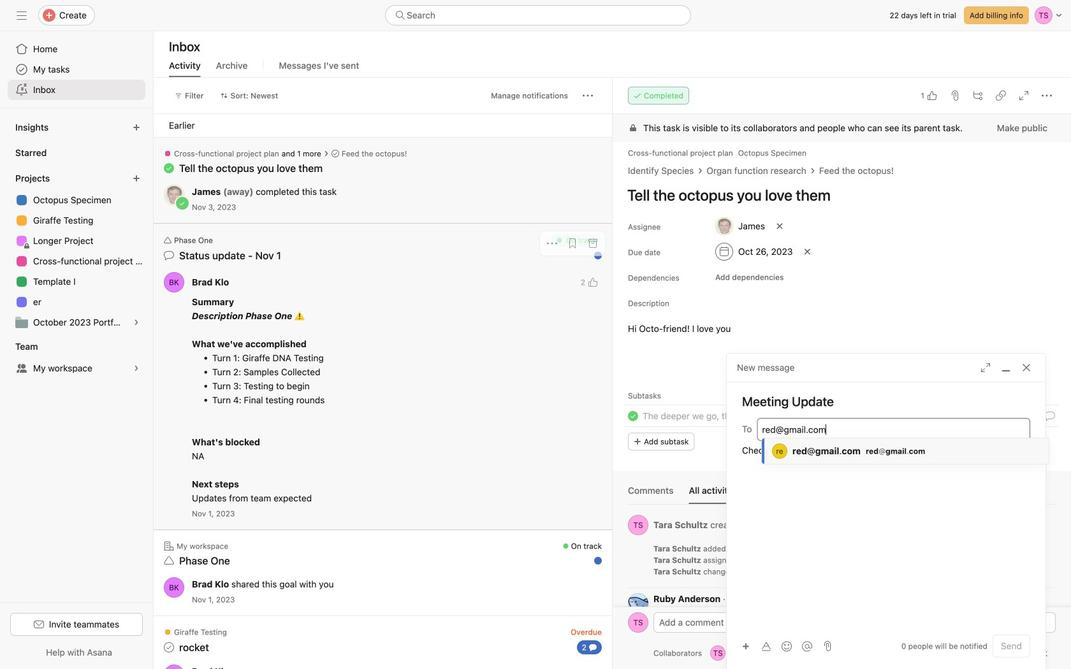 Task type: locate. For each thing, give the bounding box(es) containing it.
main content
[[613, 114, 1072, 668]]

add or remove collaborators image
[[747, 646, 762, 662], [770, 650, 777, 658]]

dialog
[[727, 354, 1046, 670]]

teams element
[[0, 336, 153, 382]]

list box
[[385, 5, 692, 26]]

archive notification image
[[588, 239, 598, 249]]

emoji image
[[782, 642, 792, 652]]

tell the octopus you love them dialog
[[613, 78, 1072, 670]]

⚠️ image
[[295, 311, 305, 322]]

status update icon image
[[164, 251, 174, 261]]

delete story image
[[1048, 545, 1055, 553], [1048, 556, 1055, 564]]

more actions for this task image
[[1043, 91, 1053, 101]]

clear due date image
[[804, 248, 812, 256]]

0 vertical spatial delete story image
[[1048, 545, 1055, 553]]

1 vertical spatial delete story image
[[1048, 556, 1055, 564]]

open user profile image
[[164, 272, 184, 293], [628, 516, 649, 536]]

0 vertical spatial open user profile image
[[164, 272, 184, 293]]

list item
[[613, 405, 1072, 428]]

new project or portfolio image
[[133, 175, 140, 182]]

1 horizontal spatial add or remove collaborators image
[[770, 650, 777, 658]]

delete story image
[[1048, 568, 1055, 575]]

add or remove collaborators image
[[711, 646, 726, 662]]

minimize image
[[1002, 363, 1012, 373]]

0 vertical spatial task name text field
[[620, 181, 1057, 210]]

toolbar
[[738, 638, 819, 656]]

0 horizontal spatial add or remove collaborators image
[[747, 646, 762, 662]]

1 horizontal spatial open user profile image
[[628, 516, 649, 536]]

global element
[[0, 31, 153, 108]]

full screen image
[[1020, 91, 1030, 101]]

0 horizontal spatial open user profile image
[[164, 272, 184, 293]]

expand popout to full screen image
[[981, 363, 991, 373]]

Task Name text field
[[620, 181, 1057, 210], [643, 410, 813, 424]]

new insights image
[[133, 124, 140, 131]]

tab list
[[628, 484, 1057, 505]]

open user profile image
[[164, 578, 184, 598], [628, 594, 649, 614], [628, 613, 649, 634]]

insert an object image
[[743, 643, 750, 651]]



Task type: vqa. For each thing, say whether or not it's contained in the screenshot.
right Open user profile image
yes



Task type: describe. For each thing, give the bounding box(es) containing it.
completed image
[[626, 409, 641, 424]]

tab list inside 'tell the octopus you love them' dialog
[[628, 484, 1057, 505]]

Completed checkbox
[[626, 409, 641, 424]]

close image
[[1022, 363, 1032, 373]]

2 likes. click to like this task image
[[588, 278, 598, 288]]

add to bookmarks image
[[568, 239, 578, 249]]

Add subject text field
[[727, 393, 1046, 411]]

formatting image
[[762, 642, 772, 652]]

sort: newest image
[[220, 92, 228, 100]]

add subtask image
[[974, 91, 984, 101]]

hide sidebar image
[[17, 10, 27, 20]]

more actions image
[[583, 91, 593, 101]]

1 like. click to like this task image
[[928, 91, 938, 101]]

0 comments. click to go to subtask details and comments image
[[1046, 412, 1056, 422]]

projects element
[[0, 167, 153, 336]]

show options image
[[1044, 595, 1051, 603]]

copy task link image
[[997, 91, 1007, 101]]

leftcount image
[[590, 644, 597, 652]]

1 vertical spatial task name text field
[[643, 410, 813, 424]]

see details, october 2023 portfolio image
[[133, 319, 140, 327]]

1 delete story image from the top
[[1048, 545, 1055, 553]]

at mention image
[[803, 642, 813, 652]]

Type the name of a team, a project, or people text field
[[763, 422, 1024, 438]]

remove assignee image
[[776, 223, 784, 230]]

attachments: add a file to this task, tell the octopus you love them image
[[951, 91, 961, 101]]

2 delete story image from the top
[[1048, 556, 1055, 564]]

1 vertical spatial open user profile image
[[628, 516, 649, 536]]

see details, my workspace image
[[133, 365, 140, 373]]



